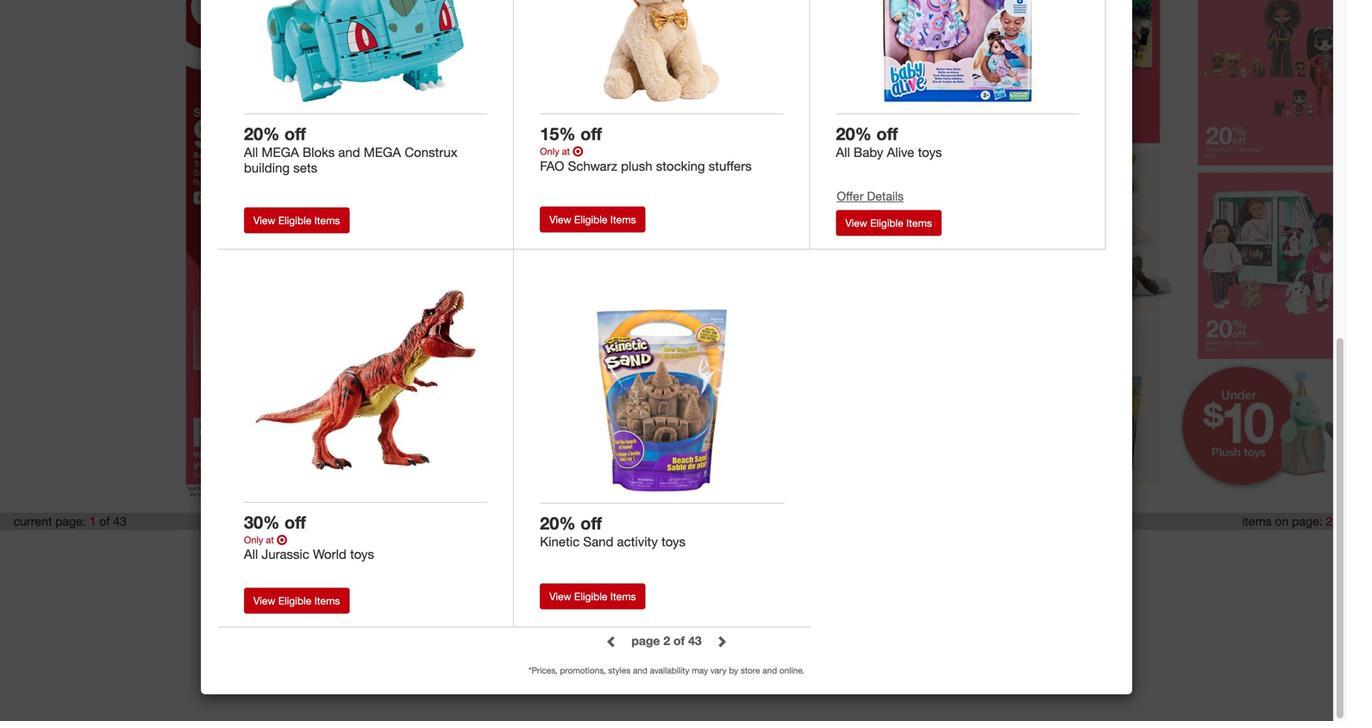 Task type: describe. For each thing, give the bounding box(es) containing it.
off for 20% off all baby alive toys
[[877, 123, 898, 144]]

promotions,
[[560, 665, 606, 676]]

chevron left image
[[606, 636, 618, 648]]

online.
[[780, 665, 805, 676]]

inc.
[[717, 575, 732, 587]]

offer details button
[[836, 186, 910, 210]]

20% off all baby alive toys
[[836, 123, 943, 160]]

offer
[[837, 189, 864, 204]]

all inside 30% off only at ◎ all jurassic world toys
[[244, 546, 258, 562]]

1 horizontal spatial 2
[[1327, 514, 1333, 529]]

chevron right image
[[716, 636, 728, 648]]

stocking
[[656, 158, 705, 174]]

20% for 20% off all mega bloks and mega construx building sets
[[244, 123, 280, 144]]

activity
[[617, 534, 658, 549]]

0 vertical spatial of
[[99, 514, 110, 529]]

kinetic sand activity toys image
[[546, 265, 779, 497]]

supply
[[634, 544, 668, 558]]

view down the 'offer'
[[846, 217, 868, 230]]

all mega bloks and mega construx building sets image
[[250, 0, 482, 108]]

off for 20% off all mega bloks and mega construx building sets
[[285, 123, 306, 144]]

kinetic sand activity toys link
[[540, 534, 785, 549]]

all baby alive toys image
[[842, 0, 1074, 108]]

view for 20% off all mega bloks and mega construx building sets
[[254, 214, 275, 227]]

view for 30% off only at ◎ all jurassic world toys
[[254, 595, 275, 607]]

by
[[729, 665, 739, 676]]

eligible for 20% off all mega bloks and mega construx building sets
[[278, 214, 312, 227]]

construx
[[405, 144, 458, 160]]

items for 15% off only at ◎ fao schwarz plush stocking stuffers
[[611, 213, 636, 226]]

page 2 of 43 element
[[632, 633, 702, 648]]

view eligible items for 15% off only at ◎ fao schwarz plush stocking stuffers
[[550, 213, 636, 226]]

jurassic
[[262, 546, 310, 562]]

all jurassic world toys image
[[250, 265, 482, 496]]

view for 20% off kinetic sand activity toys
[[550, 590, 572, 603]]

page 1 image
[[167, 0, 673, 504]]

all jurassic world toys link
[[244, 546, 488, 562]]

0 horizontal spatial 43
[[113, 514, 127, 529]]

eligible for 15% off only at ◎ fao schwarz plush stocking stuffers
[[575, 213, 608, 226]]

1 horizontal spatial and
[[633, 665, 648, 676]]

©
[[614, 575, 622, 587]]

off for 20% off kinetic sand activity toys
[[581, 513, 602, 534]]

availability
[[650, 665, 690, 676]]

details
[[867, 189, 904, 204]]

toys for 20% off all baby alive toys
[[918, 144, 943, 160]]

15%
[[540, 123, 576, 144]]

view eligible items for 30% off only at ◎ all jurassic world toys
[[254, 595, 340, 607]]

items for 20% off kinetic sand activity toys
[[611, 590, 636, 603]]

fao schwarz plush stocking stuffers image
[[546, 0, 778, 108]]

2 horizontal spatial and
[[763, 665, 778, 676]]

offer details
[[837, 189, 904, 204]]

chain
[[671, 544, 699, 558]]

target
[[650, 575, 677, 587]]

current
[[13, 514, 52, 529]]

schwarz
[[568, 158, 618, 174]]

ca
[[616, 544, 631, 558]]

plush
[[621, 158, 653, 174]]

prices,
[[532, 665, 558, 676]]

sand
[[584, 534, 614, 549]]

kinetic
[[540, 534, 580, 549]]

1 mega from the left
[[262, 144, 299, 160]]

eligible down details
[[871, 217, 904, 230]]

1
[[89, 514, 96, 529]]

view eligible items down details
[[846, 217, 933, 230]]

ca supply chain act link
[[616, 544, 719, 558]]

based
[[552, 544, 583, 558]]

20% off all mega bloks and mega construx building sets
[[244, 123, 458, 176]]

alive
[[887, 144, 915, 160]]

20% for 20% off kinetic sand activity toys
[[540, 513, 576, 534]]

2 page: from the left
[[1293, 514, 1323, 529]]

only for 30%
[[244, 534, 263, 546]]

view eligible items for 20% off all mega bloks and mega construx building sets
[[254, 214, 340, 227]]

all for 20% off all baby alive toys
[[836, 144, 851, 160]]



Task type: locate. For each thing, give the bounding box(es) containing it.
only up "fao"
[[540, 145, 560, 157]]

0 vertical spatial ◎
[[573, 145, 584, 157]]

0 horizontal spatial page:
[[55, 514, 86, 529]]

1 vertical spatial only
[[244, 534, 263, 546]]

0 horizontal spatial mega
[[262, 144, 299, 160]]

1 vertical spatial at
[[266, 534, 274, 546]]

mega left the bloks
[[262, 144, 299, 160]]

0 vertical spatial at
[[562, 145, 570, 157]]

sets
[[293, 160, 318, 176]]

1 vertical spatial of
[[674, 633, 685, 648]]

off up the ads
[[581, 513, 602, 534]]

2 horizontal spatial 20%
[[836, 123, 872, 144]]

and inside 20% off all mega bloks and mega construx building sets
[[338, 144, 360, 160]]

view eligible items down sets
[[254, 214, 340, 227]]

fao schwarz plush stocking stuffers link
[[540, 158, 784, 174]]

page
[[632, 633, 660, 648]]

1 horizontal spatial page:
[[1293, 514, 1323, 529]]

page: right on
[[1293, 514, 1323, 529]]

all inside "20% off all baby alive toys"
[[836, 144, 851, 160]]

0 horizontal spatial and
[[338, 144, 360, 160]]

view eligible items
[[550, 213, 636, 226], [254, 214, 340, 227], [846, 217, 933, 230], [550, 590, 636, 603], [254, 595, 340, 607]]

fao
[[540, 158, 565, 174]]

at inside 30% off only at ◎ all jurassic world toys
[[266, 534, 274, 546]]

off inside the 20% off kinetic sand activity toys
[[581, 513, 602, 534]]

of right 1
[[99, 514, 110, 529]]

may
[[692, 665, 708, 676]]

toys inside 30% off only at ◎ all jurassic world toys
[[350, 546, 374, 562]]

bloks
[[303, 144, 335, 160]]

all left sets
[[244, 144, 258, 160]]

of
[[99, 514, 110, 529], [674, 633, 685, 648]]

* prices, promotions, styles and availability may vary by store and online.
[[529, 665, 805, 676]]

off up jurassic
[[285, 512, 306, 533]]

eligible for 30% off only at ◎ all jurassic world toys
[[278, 595, 312, 607]]

only for 15%
[[540, 145, 560, 157]]

at inside 15% off only at ◎ fao schwarz plush stocking stuffers
[[562, 145, 570, 157]]

20% inside 20% off all mega bloks and mega construx building sets
[[244, 123, 280, 144]]

items
[[611, 213, 636, 226], [315, 214, 340, 227], [907, 217, 933, 230], [611, 590, 636, 603], [315, 595, 340, 607]]

2 right on
[[1327, 514, 1333, 529]]

page: left 1
[[55, 514, 86, 529]]

eligible down sets
[[278, 214, 312, 227]]

all
[[244, 144, 258, 160], [836, 144, 851, 160], [244, 546, 258, 562]]

items for 30% off only at ◎ all jurassic world toys
[[315, 595, 340, 607]]

20% up interest-based ads 'link'
[[540, 513, 576, 534]]

*
[[529, 665, 532, 676]]

and right store
[[763, 665, 778, 676]]

0 horizontal spatial 20%
[[244, 123, 280, 144]]

at for 30%
[[266, 534, 274, 546]]

eligible
[[575, 213, 608, 226], [278, 214, 312, 227], [871, 217, 904, 230], [575, 590, 608, 603], [278, 595, 312, 607]]

1 horizontal spatial mega
[[364, 144, 401, 160]]

all inside 20% off all mega bloks and mega construx building sets
[[244, 144, 258, 160]]

and right the bloks
[[338, 144, 360, 160]]

1 horizontal spatial only
[[540, 145, 560, 157]]

0 horizontal spatial toys
[[350, 546, 374, 562]]

view eligible items down ©
[[550, 590, 636, 603]]

view eligible items down "schwarz"
[[550, 213, 636, 226]]

◎
[[573, 145, 584, 157], [277, 534, 288, 546]]

interest-based ads
[[511, 544, 605, 558]]

◎ inside 30% off only at ◎ all jurassic world toys
[[277, 534, 288, 546]]

on
[[1276, 514, 1289, 529]]

world
[[313, 546, 347, 562]]

view down "fao"
[[550, 213, 572, 226]]

1 horizontal spatial of
[[674, 633, 685, 648]]

toys inside the 20% off kinetic sand activity toys
[[662, 534, 686, 549]]

0 vertical spatial only
[[540, 145, 560, 157]]

0 horizontal spatial 2
[[664, 633, 670, 648]]

only
[[540, 145, 560, 157], [244, 534, 263, 546]]

20% for 20% off all baby alive toys
[[836, 123, 872, 144]]

at down 30%
[[266, 534, 274, 546]]

30%
[[244, 512, 280, 533]]

◎ up jurassic
[[277, 534, 288, 546]]

1 page: from the left
[[55, 514, 86, 529]]

toys
[[918, 144, 943, 160], [662, 534, 686, 549], [350, 546, 374, 562]]

off
[[285, 123, 306, 144], [581, 123, 602, 144], [877, 123, 898, 144], [285, 512, 306, 533], [581, 513, 602, 534]]

◎ inside 15% off only at ◎ fao schwarz plush stocking stuffers
[[573, 145, 584, 157]]

items for 20% off all mega bloks and mega construx building sets
[[315, 214, 340, 227]]

view eligible items down jurassic
[[254, 595, 340, 607]]

mega left construx
[[364, 144, 401, 160]]

20% off kinetic sand activity toys
[[540, 513, 686, 549]]

2
[[1327, 514, 1333, 529], [664, 633, 670, 648]]

act
[[702, 544, 719, 558]]

off inside 15% off only at ◎ fao schwarz plush stocking stuffers
[[581, 123, 602, 144]]

only inside 30% off only at ◎ all jurassic world toys
[[244, 534, 263, 546]]

and
[[338, 144, 360, 160], [633, 665, 648, 676], [763, 665, 778, 676]]

items down world
[[315, 595, 340, 607]]

2 right the page
[[664, 633, 670, 648]]

all mega bloks and mega construx building sets link
[[244, 144, 488, 176]]

interest-
[[511, 544, 552, 558]]

off up details
[[877, 123, 898, 144]]

eligible for 20% off kinetic sand activity toys
[[575, 590, 608, 603]]

ca supply chain act
[[616, 544, 719, 558]]

at for 15%
[[562, 145, 570, 157]]

20% up building at the left of the page
[[244, 123, 280, 144]]

1 horizontal spatial ◎
[[573, 145, 584, 157]]

30% off only at ◎ all jurassic world toys
[[244, 512, 374, 562]]

◎ up "schwarz"
[[573, 145, 584, 157]]

store
[[741, 665, 761, 676]]

styles
[[608, 665, 631, 676]]

items down ©
[[611, 590, 636, 603]]

items on page: 2
[[1243, 514, 1333, 529]]

0 horizontal spatial at
[[266, 534, 274, 546]]

page 2 image
[[673, 0, 1180, 504]]

all for 20% off all mega bloks and mega construx building sets
[[244, 144, 258, 160]]

2 horizontal spatial toys
[[918, 144, 943, 160]]

all down 30%
[[244, 546, 258, 562]]

1 horizontal spatial 43
[[689, 633, 702, 648]]

off for 30% off only at ◎ all jurassic world toys
[[285, 512, 306, 533]]

view eligible items for 20% off kinetic sand activity toys
[[550, 590, 636, 603]]

20% inside "20% off all baby alive toys"
[[836, 123, 872, 144]]

ads
[[586, 544, 605, 558]]

building
[[244, 160, 290, 176]]

items down plush
[[611, 213, 636, 226]]

◎ for 15%
[[573, 145, 584, 157]]

20% inside the 20% off kinetic sand activity toys
[[540, 513, 576, 534]]

all baby alive toys link
[[836, 144, 1080, 160]]

page 3 image
[[1180, 0, 1347, 504]]

view for 15% off only at ◎ fao schwarz plush stocking stuffers
[[550, 213, 572, 226]]

0 horizontal spatial ◎
[[277, 534, 288, 546]]

20% left alive
[[836, 123, 872, 144]]

◎ for 30%
[[277, 534, 288, 546]]

at down the 15%
[[562, 145, 570, 157]]

interest-based ads link
[[511, 544, 605, 558]]

view down building at the left of the page
[[254, 214, 275, 227]]

0 horizontal spatial of
[[99, 514, 110, 529]]

0 horizontal spatial only
[[244, 534, 263, 546]]

eligible down "schwarz"
[[575, 213, 608, 226]]

15% off only at ◎ fao schwarz plush stocking stuffers
[[540, 123, 752, 174]]

items down sets
[[315, 214, 340, 227]]

toys inside "20% off all baby alive toys"
[[918, 144, 943, 160]]

eligible down jurassic
[[278, 595, 312, 607]]

only down 30%
[[244, 534, 263, 546]]

stuffers
[[709, 158, 752, 174]]

1 vertical spatial 2
[[664, 633, 670, 648]]

off for 15% off only at ◎ fao schwarz plush stocking stuffers
[[581, 123, 602, 144]]

view down jurassic
[[254, 595, 275, 607]]

all left baby
[[836, 144, 851, 160]]

1 vertical spatial ◎
[[277, 534, 288, 546]]

page 2 of 43
[[632, 633, 702, 648]]

current page: 1 of 43
[[13, 514, 127, 529]]

off inside "20% off all baby alive toys"
[[877, 123, 898, 144]]

off inside 20% off all mega bloks and mega construx building sets
[[285, 123, 306, 144]]

items down offer details button
[[907, 217, 933, 230]]

43 left the chevron right icon
[[689, 633, 702, 648]]

1 horizontal spatial at
[[562, 145, 570, 157]]

vary
[[711, 665, 727, 676]]

off inside 30% off only at ◎ all jurassic world toys
[[285, 512, 306, 533]]

baby
[[854, 144, 884, 160]]

off up sets
[[285, 123, 306, 144]]

0 vertical spatial 43
[[113, 514, 127, 529]]

mega
[[262, 144, 299, 160], [364, 144, 401, 160]]

eligible down the ads
[[575, 590, 608, 603]]

off up "schwarz"
[[581, 123, 602, 144]]

20%
[[244, 123, 280, 144], [836, 123, 872, 144], [540, 513, 576, 534]]

© 2023 target brands, inc.
[[614, 575, 732, 587]]

2023
[[625, 575, 647, 587]]

1 horizontal spatial toys
[[662, 534, 686, 549]]

items
[[1243, 514, 1272, 529]]

of up availability at the bottom
[[674, 633, 685, 648]]

at
[[562, 145, 570, 157], [266, 534, 274, 546]]

only inside 15% off only at ◎ fao schwarz plush stocking stuffers
[[540, 145, 560, 157]]

page:
[[55, 514, 86, 529], [1293, 514, 1323, 529]]

2 mega from the left
[[364, 144, 401, 160]]

and right styles on the left bottom
[[633, 665, 648, 676]]

43
[[113, 514, 127, 529], [689, 633, 702, 648]]

view down interest-based ads 'link'
[[550, 590, 572, 603]]

1 vertical spatial 43
[[689, 633, 702, 648]]

0 vertical spatial 2
[[1327, 514, 1333, 529]]

1 horizontal spatial 20%
[[540, 513, 576, 534]]

toys for 20% off kinetic sand activity toys
[[662, 534, 686, 549]]

brands,
[[680, 575, 714, 587]]

view
[[550, 213, 572, 226], [254, 214, 275, 227], [846, 217, 868, 230], [550, 590, 572, 603], [254, 595, 275, 607]]

43 right 1
[[113, 514, 127, 529]]



Task type: vqa. For each thing, say whether or not it's contained in the screenshot.
$59.99
no



